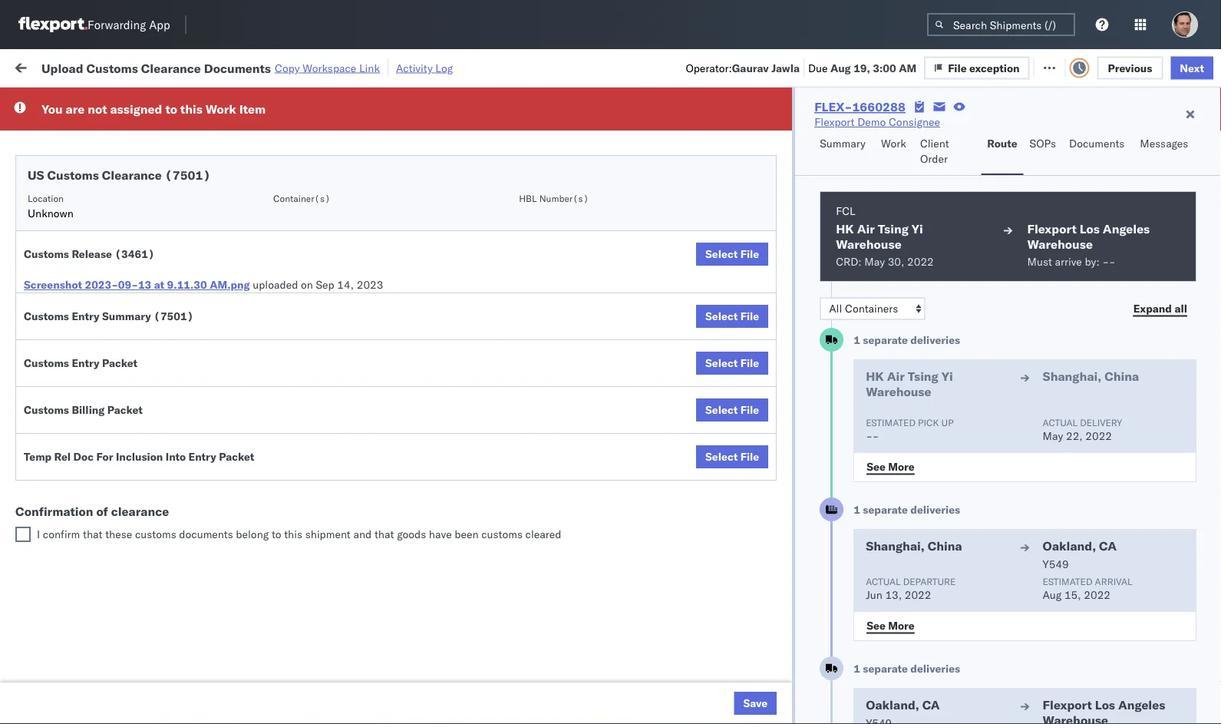 Task type: vqa. For each thing, say whether or not it's contained in the screenshot.
Status Active The Status
no



Task type: locate. For each thing, give the bounding box(es) containing it.
3 select from the top
[[706, 356, 738, 370]]

llc for flex-2060357
[[747, 694, 766, 707]]

client name button
[[562, 122, 647, 137]]

schedule up screenshot
[[35, 246, 81, 260]]

2 karl lagerfeld international b.v c/o bleckmann from the top
[[670, 660, 901, 673]]

est, for schedule delivery appointment link for 2:59 am est, feb 17, 2023
[[294, 119, 317, 133]]

1 vertical spatial (7501)
[[154, 309, 194, 323]]

0 vertical spatial confirm pickup from los angeles, ca
[[35, 314, 201, 342]]

client up order
[[921, 137, 950, 150]]

integration test account - western digital
[[670, 153, 876, 167], [670, 187, 876, 200]]

0 horizontal spatial yi
[[912, 221, 924, 237]]

los up us customs clearance (7501)
[[145, 145, 162, 158]]

1 horizontal spatial demo
[[858, 115, 886, 129]]

1 vertical spatial flex-1911408
[[848, 390, 928, 403]]

numbers inside container numbers
[[946, 132, 984, 143]]

0 horizontal spatial actual
[[866, 576, 901, 587]]

aug
[[831, 61, 851, 74], [1043, 588, 1062, 602]]

2 ocean fcl from the top
[[470, 525, 524, 538]]

2:59 right documents
[[247, 525, 271, 538]]

from right for
[[119, 449, 142, 462]]

1 see from the top
[[867, 460, 886, 473]]

pm for upload customs clearance documents
[[273, 221, 290, 234]]

2:59 for 2:59 am est, mar 3, 2023
[[247, 525, 271, 538]]

to
[[165, 101, 177, 117], [272, 528, 281, 541]]

clearance inside "upload customs clearance documents"
[[119, 212, 168, 226]]

more down '13,'
[[889, 619, 915, 632]]

my work
[[15, 56, 84, 77]]

schedule down proof
[[35, 449, 81, 462]]

pickup down upload proof of delivery "button"
[[84, 449, 117, 462]]

customs entry summary (7501)
[[24, 309, 194, 323]]

bookings
[[670, 322, 715, 336], [570, 390, 615, 403], [670, 390, 715, 403], [670, 457, 715, 471], [670, 491, 715, 505], [670, 525, 715, 538], [670, 559, 715, 572], [670, 592, 715, 606]]

0 vertical spatial confirm pickup from los angeles, ca button
[[35, 313, 218, 345]]

schedule inside schedule pickup from amsterdam airport schiphol, haarlemmermeer, netherlands
[[35, 652, 81, 665]]

ca up the customs entry packet
[[35, 329, 50, 342]]

1 separate from the top
[[863, 333, 908, 347]]

2 vertical spatial international
[[741, 660, 803, 673]]

schedule for schedule delivery appointment link for 10:30 pm est, feb 21, 2023
[[35, 288, 81, 301]]

2 otter products, llc from the top
[[670, 694, 766, 707]]

unknown
[[28, 207, 74, 220]]

0 horizontal spatial that
[[83, 528, 103, 541]]

confirm pickup from los angeles, ca link down customs entry summary (7501)
[[35, 347, 218, 377]]

schiphol,
[[72, 667, 118, 680]]

1 horizontal spatial china
[[1105, 369, 1140, 384]]

entry
[[72, 309, 100, 323], [72, 356, 100, 370], [189, 450, 216, 463]]

1 ocean lcl from the top
[[470, 119, 523, 133]]

1 vertical spatial flex-2150210
[[848, 424, 928, 437]]

client left name
[[570, 126, 595, 137]]

flex-1911466 down the flex-1919147 at the bottom right
[[848, 491, 928, 505]]

1 for --
[[854, 333, 861, 347]]

0 vertical spatial 2:59
[[247, 119, 271, 133]]

3 select file button from the top
[[697, 352, 769, 375]]

los
[[145, 145, 162, 158], [1080, 221, 1100, 237], [145, 246, 162, 260], [139, 314, 156, 327], [139, 347, 156, 361], [145, 449, 162, 462], [145, 483, 162, 496], [145, 516, 162, 530], [1096, 697, 1116, 713]]

0 vertical spatial entry
[[72, 309, 100, 323]]

(7501) for us customs clearance (7501)
[[165, 167, 211, 183]]

flexport inside flexport demo consignee "link"
[[815, 115, 855, 129]]

select file for customs release (3461)
[[706, 247, 760, 261]]

air for 12:00 pm est, feb 25, 2023
[[470, 424, 484, 437]]

1 -- from the top
[[1046, 525, 1059, 538]]

est, up 12:00 pm est, feb 25, 2023
[[294, 390, 317, 403]]

1 vertical spatial c/o
[[825, 660, 844, 673]]

customs down screenshot
[[24, 309, 69, 323]]

1 vertical spatial flxt00001977428a
[[1046, 356, 1152, 369]]

1 for jun 13, 2022
[[854, 503, 861, 516]]

on left the sep
[[301, 278, 313, 291]]

:
[[110, 95, 113, 107], [353, 95, 356, 107]]

2 confirm pickup from los angeles, ca from the top
[[35, 347, 201, 376]]

file for customs release (3461)
[[741, 247, 760, 261]]

this
[[180, 101, 203, 117], [284, 528, 303, 541]]

1 select from the top
[[706, 247, 738, 261]]

flex-1911408 down crd: may 30, 2022
[[848, 322, 928, 336]]

4 select file from the top
[[706, 403, 760, 417]]

1 horizontal spatial this
[[284, 528, 303, 541]]

am.png
[[210, 278, 250, 291]]

1 017482927423 from the top
[[1046, 221, 1126, 234]]

pickup for "schedule pickup from los angeles international airport" link
[[84, 145, 117, 158]]

next button
[[1171, 56, 1214, 79]]

5 select file button from the top
[[697, 445, 769, 468]]

2 llc from the top
[[747, 694, 766, 707]]

departure
[[904, 576, 956, 587]]

0 vertical spatial llc
[[747, 119, 766, 133]]

1 flex-2150210 from the top
[[848, 221, 928, 234]]

1 schedule pickup from los angeles, ca button from the top
[[35, 245, 218, 278]]

client for client name
[[570, 126, 595, 137]]

ca up i
[[35, 498, 50, 511]]

2 that from the left
[[375, 528, 394, 541]]

file
[[960, 60, 979, 73], [948, 61, 967, 74], [741, 247, 760, 261], [741, 309, 760, 323], [741, 356, 760, 370], [741, 403, 760, 417], [741, 450, 760, 463]]

: for status
[[110, 95, 113, 107]]

confirm up confirm delivery
[[35, 347, 75, 361]]

0 horizontal spatial aug
[[831, 61, 851, 74]]

2022 inside actual delivery may 22, 2022
[[1086, 429, 1113, 443]]

1 horizontal spatial numbers
[[1102, 126, 1140, 137]]

file for customs billing packet
[[741, 403, 760, 417]]

0 vertical spatial 1911408
[[881, 322, 928, 336]]

2 vertical spatial schedule delivery appointment link
[[35, 287, 189, 302]]

3 schedule delivery appointment from the top
[[35, 288, 189, 301]]

None checkbox
[[15, 527, 31, 542]]

1 vertical spatial flexport demo consignee
[[570, 457, 696, 471]]

estimated inside estimated arrival aug 15, 2022
[[1043, 576, 1093, 587]]

tsing up 30,
[[878, 221, 909, 237]]

for
[[96, 450, 113, 463]]

1 ocean from the top
[[470, 119, 501, 133]]

2 schedule from the top
[[35, 145, 81, 158]]

0 vertical spatial 2150210
[[881, 221, 928, 234]]

this left shipment
[[284, 528, 303, 541]]

i confirm that these customs documents belong to this shipment and that goods have been customs cleared
[[37, 528, 562, 541]]

message (10)
[[206, 60, 275, 73]]

: left no
[[353, 95, 356, 107]]

products, for flex-2060357
[[698, 694, 745, 707]]

0 vertical spatial more
[[889, 460, 915, 473]]

3 resize handle column header from the left
[[444, 119, 462, 724]]

1 vertical spatial confirm pickup from los angeles, ca
[[35, 347, 201, 376]]

more for 2022
[[889, 619, 915, 632]]

delivery up customs entry summary (7501)
[[84, 288, 123, 301]]

customs billing packet
[[24, 403, 143, 417]]

2 vertical spatial work
[[882, 137, 907, 150]]

2 b.v from the top
[[806, 660, 823, 673]]

flex-1911466 up actual departure jun 13, 2022
[[848, 525, 928, 538]]

0 vertical spatial deliveries
[[911, 333, 961, 347]]

upload proof of delivery link
[[35, 422, 154, 437]]

numbers for container numbers
[[946, 132, 984, 143]]

1 confirm pickup from los angeles, ca from the top
[[35, 314, 201, 342]]

15,
[[1065, 588, 1082, 602]]

netherlands
[[35, 682, 95, 696]]

0 vertical spatial oakland,
[[1043, 538, 1097, 554]]

2 see more button from the top
[[858, 614, 924, 637]]

file exception button
[[936, 55, 1042, 78], [936, 55, 1042, 78], [925, 56, 1030, 79], [925, 56, 1030, 79]]

2022 down arrival
[[1085, 588, 1111, 602]]

separate for -
[[863, 333, 908, 347]]

upload customs clearance documents link
[[35, 212, 218, 242]]

1 vertical spatial ocean fcl
[[470, 525, 524, 538]]

may left 30,
[[865, 255, 885, 268]]

filtered by:
[[15, 94, 70, 108]]

2 confirm from the top
[[35, 347, 75, 361]]

am down progress
[[273, 119, 291, 133]]

5 resize handle column header from the left
[[644, 119, 662, 724]]

2 schedule delivery appointment link from the top
[[35, 185, 189, 201]]

2:59 for 2:59 am est, feb 28, 2023
[[247, 457, 271, 471]]

confirm down screenshot
[[35, 314, 75, 327]]

schedule pickup from los angeles, ca button for flxt00001977428a
[[35, 245, 218, 278]]

file for customs entry summary (7501)
[[741, 309, 760, 323]]

schedule delivery appointment link up customs entry summary (7501)
[[35, 287, 189, 302]]

schedule for first schedule pickup from los angeles, ca 'link'
[[35, 246, 81, 260]]

expand all button
[[1125, 297, 1197, 320]]

pickup for 2nd schedule pickup from los angeles, ca 'link' from the top
[[84, 449, 117, 462]]

09-
[[118, 278, 138, 291]]

0 vertical spatial at
[[311, 60, 321, 73]]

2 : from the left
[[353, 95, 356, 107]]

flex-2150210
[[848, 221, 928, 234], [848, 424, 928, 437]]

1 flex-2001714 from the top
[[848, 153, 928, 167]]

upload customs clearance documents button
[[35, 212, 218, 244]]

ca for honeywell's confirm pickup from los angeles, ca link
[[35, 363, 50, 376]]

confirm inside button
[[35, 389, 75, 402]]

0 vertical spatial of
[[102, 423, 112, 436]]

confirm up customs billing packet
[[35, 389, 75, 402]]

25,
[[341, 390, 358, 403], [347, 424, 363, 437]]

estimated inside estimated pick up --
[[866, 417, 916, 428]]

message
[[206, 60, 249, 73]]

shanghai, up actual departure jun 13, 2022
[[866, 538, 925, 554]]

: for snoozed
[[353, 95, 356, 107]]

0 vertical spatial shanghai,
[[1043, 369, 1102, 384]]

los right these
[[145, 516, 162, 530]]

1 vertical spatial 2:59
[[247, 457, 271, 471]]

3:00 up uploaded
[[247, 221, 271, 234]]

customs up the release
[[73, 212, 116, 226]]

estimated arrival aug 15, 2022
[[1043, 576, 1133, 602]]

7 schedule from the top
[[35, 483, 81, 496]]

4 select file button from the top
[[697, 399, 769, 422]]

0 horizontal spatial shanghai, china
[[866, 538, 963, 554]]

0 vertical spatial aug
[[831, 61, 851, 74]]

3 1 separate deliveries from the top
[[854, 662, 961, 675]]

entry for summary
[[72, 309, 100, 323]]

2 flex-1977428 from the top
[[848, 288, 928, 302]]

flex-1911466 down departure at the bottom right
[[848, 592, 928, 606]]

0 vertical spatial lagerfeld
[[692, 626, 738, 640]]

status : ready for work, blocked, in progress
[[83, 95, 278, 107]]

2001714 down 1988285 on the top
[[881, 153, 928, 167]]

flxt00001977428a for schedule pickup from los angeles, ca
[[1046, 255, 1152, 268]]

flex-2150210 up the flex-1919147 at the bottom right
[[848, 424, 928, 437]]

4 ocean from the top
[[470, 525, 501, 538]]

order
[[921, 152, 948, 165]]

0 vertical spatial lcl
[[504, 119, 523, 133]]

documents for upload customs clearance documents
[[35, 228, 91, 241]]

demo
[[858, 115, 886, 129], [613, 457, 641, 471]]

resize handle column header for consignee
[[797, 119, 816, 724]]

see more for -
[[867, 460, 915, 473]]

file exception
[[960, 60, 1032, 73], [948, 61, 1020, 74]]

clearance up work,
[[141, 60, 201, 75]]

see for -
[[867, 460, 886, 473]]

feb left 28,
[[319, 457, 338, 471]]

3 schedule delivery appointment button from the top
[[35, 287, 189, 304]]

5 select from the top
[[706, 450, 738, 463]]

digital
[[844, 153, 876, 167], [844, 187, 876, 200]]

3 flex-1977428 from the top
[[848, 356, 928, 369]]

25, up 28,
[[347, 424, 363, 437]]

customs down confirm delivery
[[24, 403, 69, 417]]

1 vertical spatial schedule delivery appointment
[[35, 186, 189, 200]]

1 horizontal spatial shanghai,
[[1043, 369, 1102, 384]]

documents down unknown at the top left
[[35, 228, 91, 241]]

packet for customs billing packet
[[107, 403, 143, 417]]

1 vertical spatial schedule delivery appointment button
[[35, 185, 189, 202]]

schedule up unknown at the top left
[[35, 186, 81, 200]]

angeles, for 2nd schedule pickup from los angeles, ca 'link' from the top
[[165, 449, 207, 462]]

1 schedule from the top
[[35, 119, 81, 132]]

schedule inside schedule pickup from los angeles international airport
[[35, 145, 81, 158]]

entry up confirm delivery
[[72, 356, 100, 370]]

flex-2150210 button
[[823, 217, 931, 238], [823, 217, 931, 238], [823, 420, 931, 441], [823, 420, 931, 441]]

2 vertical spatial clearance
[[119, 212, 168, 226]]

ca up arrival
[[1100, 538, 1117, 554]]

actual inside actual delivery may 22, 2022
[[1043, 417, 1078, 428]]

1 horizontal spatial on
[[382, 60, 394, 73]]

0 horizontal spatial shanghai,
[[866, 538, 925, 554]]

link
[[359, 61, 380, 74]]

ca down confirmation
[[35, 532, 50, 545]]

confirm pickup from los angeles, ca down 09-
[[35, 314, 201, 342]]

1 vertical spatial tsing
[[908, 369, 939, 384]]

actual inside actual departure jun 13, 2022
[[866, 576, 901, 587]]

flex-1911408 up estimated pick up --
[[848, 390, 928, 403]]

see more button down '13,'
[[858, 614, 924, 637]]

(7501) down 9.11.30
[[154, 309, 194, 323]]

from down customs entry summary (7501)
[[113, 347, 136, 361]]

summary button
[[814, 130, 875, 175]]

otter products, llc
[[670, 119, 766, 133], [670, 694, 766, 707]]

delivery inside button
[[77, 389, 117, 402]]

0 vertical spatial flxt00001977428a
[[1046, 255, 1152, 268]]

1 vertical spatial 1 separate deliveries
[[854, 503, 961, 516]]

1 see more button from the top
[[858, 455, 924, 478]]

client for client order
[[921, 137, 950, 150]]

2 flex-2001714 from the top
[[848, 187, 928, 200]]

from for bookings's confirm pickup from los angeles, ca link
[[113, 314, 136, 327]]

1 vertical spatial hk air tsing yi warehouse
[[866, 369, 954, 399]]

otter left save
[[670, 694, 695, 707]]

0 vertical spatial otter products, llc
[[670, 119, 766, 133]]

25, up 12:00 pm est, feb 25, 2023
[[341, 390, 358, 403]]

-- left 15,
[[1046, 592, 1059, 606]]

select for customs entry summary (7501)
[[706, 309, 738, 323]]

1 vertical spatial demo
[[613, 457, 641, 471]]

location unknown
[[28, 192, 74, 220]]

flexport demo consignee link
[[815, 114, 941, 130]]

clearance down workitem button
[[102, 167, 162, 183]]

lcl for otter products - test account
[[504, 119, 523, 133]]

pickup inside schedule pickup from los angeles international airport
[[84, 145, 117, 158]]

angeles,
[[165, 246, 207, 260], [159, 314, 201, 327], [159, 347, 201, 361], [165, 449, 207, 462], [165, 483, 207, 496], [165, 516, 207, 530]]

1 vertical spatial 1977428
[[881, 288, 928, 302]]

pickup for second schedule pickup from los angeles, ca 'link' from the bottom
[[84, 483, 117, 496]]

13,
[[886, 588, 902, 602]]

pickup down workitem button
[[84, 145, 117, 158]]

pm for upload proof of delivery
[[280, 424, 297, 437]]

2 horizontal spatial work
[[882, 137, 907, 150]]

9 schedule from the top
[[35, 652, 81, 665]]

0 vertical spatial western
[[801, 153, 842, 167]]

entry for packet
[[72, 356, 100, 370]]

pickup inside schedule pickup from amsterdam airport schiphol, haarlemmermeer, netherlands
[[84, 652, 117, 665]]

1911466
[[881, 491, 928, 505], [881, 525, 928, 538], [881, 559, 928, 572], [881, 592, 928, 606]]

1 vertical spatial oakland,
[[866, 697, 920, 713]]

from up clearance
[[119, 483, 142, 496]]

1 flex-1977428 from the top
[[848, 255, 928, 268]]

2 vertical spatial deliveries
[[911, 662, 961, 675]]

0 vertical spatial digital
[[844, 153, 876, 167]]

ca for 4th schedule pickup from los angeles, ca 'link' from the top
[[35, 532, 50, 545]]

1 vertical spatial confirm pickup from los angeles, ca button
[[35, 347, 218, 379]]

am for bookings test consignee
[[273, 390, 291, 403]]

ca up screenshot
[[35, 261, 50, 275]]

017482927423
[[1046, 221, 1126, 234], [1046, 424, 1126, 437]]

1977428
[[881, 255, 928, 268], [881, 288, 928, 302], [881, 356, 928, 369]]

customs up screenshot
[[24, 247, 69, 261]]

1 horizontal spatial customs
[[482, 528, 523, 541]]

at
[[311, 60, 321, 73], [154, 278, 164, 291]]

3 schedule pickup from los angeles, ca button from the top
[[35, 516, 218, 548]]

1 bleckmann from the top
[[846, 626, 901, 640]]

of up these
[[96, 504, 108, 519]]

due aug 19, 3:00 am
[[809, 61, 917, 74]]

1 vertical spatial 3:30
[[247, 187, 271, 200]]

deadline button
[[240, 122, 393, 137]]

and
[[354, 528, 372, 541]]

1 vertical spatial schedule pickup from los angeles, ca button
[[35, 482, 218, 514]]

1 ocean fcl from the top
[[470, 390, 524, 403]]

1 select file from the top
[[706, 247, 760, 261]]

2 separate from the top
[[863, 503, 908, 516]]

bleckmann up flex-2060357
[[846, 660, 901, 673]]

digital down summary button
[[844, 187, 876, 200]]

save button
[[734, 692, 777, 715]]

from inside schedule pickup from amsterdam airport schiphol, haarlemmermeer, netherlands
[[119, 652, 142, 665]]

from for first schedule pickup from los angeles, ca 'link'
[[119, 246, 142, 260]]

see more down estimated pick up --
[[867, 460, 915, 473]]

1 vertical spatial 2097290
[[881, 660, 928, 673]]

2 vertical spatial schedule delivery appointment button
[[35, 287, 189, 304]]

7 resize handle column header from the left
[[920, 119, 938, 724]]

1 more from the top
[[889, 460, 915, 473]]

from for honeywell's confirm pickup from los angeles, ca link
[[113, 347, 136, 361]]

llc
[[747, 119, 766, 133], [747, 694, 766, 707]]

0 horizontal spatial airport
[[35, 667, 69, 680]]

1 vertical spatial appointment
[[126, 186, 189, 200]]

cleared
[[526, 528, 562, 541]]

shanghai, china up delivery
[[1043, 369, 1140, 384]]

schedule
[[35, 119, 81, 132], [35, 145, 81, 158], [35, 186, 81, 200], [35, 246, 81, 260], [35, 288, 81, 301], [35, 449, 81, 462], [35, 483, 81, 496], [35, 516, 81, 530], [35, 652, 81, 665]]

1 schedule delivery appointment link from the top
[[35, 118, 189, 133]]

resize handle column header for mode
[[544, 119, 562, 724]]

ocean fcl
[[470, 390, 524, 403], [470, 525, 524, 538]]

resize handle column header
[[220, 119, 238, 724], [390, 119, 409, 724], [444, 119, 462, 724], [544, 119, 562, 724], [644, 119, 662, 724], [797, 119, 816, 724], [920, 119, 938, 724], [1020, 119, 1038, 724], [1194, 119, 1213, 724], [1212, 119, 1222, 724]]

delivery for 3:00 am est, feb 25, 2023
[[77, 389, 117, 402]]

1988285
[[881, 119, 928, 133]]

2 appointment from the top
[[126, 186, 189, 200]]

10:30 pm est, feb 21, 2023
[[247, 288, 393, 302]]

separate for 13,
[[863, 503, 908, 516]]

packet for customs entry packet
[[102, 356, 138, 370]]

work
[[44, 56, 84, 77]]

1 vertical spatial shanghai, china
[[866, 538, 963, 554]]

1 lagerfeld from the top
[[692, 626, 738, 640]]

pm for schedule delivery appointment
[[280, 288, 297, 302]]

upload inside "upload customs clearance documents"
[[35, 212, 70, 226]]

flex-2097290 up flex-2060357
[[848, 660, 928, 673]]

1 separate deliveries for jun
[[854, 503, 961, 516]]

to right 'for'
[[165, 101, 177, 117]]

schedule delivery appointment for 10:30 pm est, feb 21, 2023
[[35, 288, 189, 301]]

3 appointment from the top
[[126, 288, 189, 301]]

1 schedule delivery appointment button from the top
[[35, 118, 189, 135]]

3 ocean from the top
[[470, 390, 501, 403]]

est, down container(s)
[[293, 221, 316, 234]]

lagerfeld
[[692, 626, 738, 640], [692, 660, 738, 673]]

select file for customs entry packet
[[706, 356, 760, 370]]

see more for 2022
[[867, 619, 915, 632]]

3:00 up 12:00
[[247, 390, 271, 403]]

demu1232567
[[946, 322, 1024, 335], [946, 389, 1024, 403], [1024, 491, 1102, 504], [1024, 524, 1102, 538], [1024, 558, 1102, 572], [1024, 592, 1102, 606]]

1 1 separate deliveries from the top
[[854, 333, 961, 347]]

2 vertical spatial upload
[[35, 423, 70, 436]]

client inside button
[[570, 126, 595, 137]]

schedule pickup from los angeles, ca for 4th schedule pickup from los angeles, ca 'link' from the top
[[35, 516, 207, 545]]

fcl for flex-1911466
[[504, 525, 524, 538]]

2 ocean from the top
[[470, 288, 501, 302]]

schedule down workitem
[[35, 145, 81, 158]]

0 vertical spatial flexport los angeles warehouse
[[1028, 221, 1151, 252]]

flex-2060357 button
[[823, 690, 931, 711], [823, 690, 931, 711]]

from down workitem button
[[119, 145, 142, 158]]

ocean lcl for otter
[[470, 119, 523, 133]]

1 vertical spatial ocean lcl
[[470, 288, 523, 302]]

ca for first schedule pickup from los angeles, ca 'link'
[[35, 261, 50, 275]]

schedule delivery appointment button down not at left top
[[35, 118, 189, 135]]

work left item
[[206, 101, 236, 117]]

otter products, llc for flex-1988285
[[670, 119, 766, 133]]

0 vertical spatial 017482927423
[[1046, 221, 1126, 234]]

2 products, from the top
[[698, 694, 745, 707]]

2022 inside estimated arrival aug 15, 2022
[[1085, 588, 1111, 602]]

schedule for schedule delivery appointment link for 2:59 am est, feb 17, 2023
[[35, 119, 81, 132]]

1 vertical spatial may
[[1043, 429, 1064, 443]]

1 1 from the top
[[854, 333, 861, 347]]

pickup down "upload customs clearance documents"
[[84, 246, 117, 260]]

products,
[[698, 119, 745, 133], [698, 694, 745, 707]]

1 vertical spatial clearance
[[102, 167, 162, 183]]

schedule delivery appointment
[[35, 119, 189, 132], [35, 186, 189, 200], [35, 288, 189, 301]]

us customs clearance (7501)
[[28, 167, 211, 183]]

2 western from the top
[[801, 187, 842, 200]]

hk air tsing yi warehouse up pick
[[866, 369, 954, 399]]

feb down deadline button
[[318, 153, 337, 167]]

flex-2097290 button
[[823, 622, 931, 644], [823, 622, 931, 644], [823, 656, 931, 678], [823, 656, 931, 678]]

delivery inside "button"
[[114, 423, 154, 436]]

by: right arrive
[[1085, 255, 1100, 268]]

appointment down us customs clearance (7501)
[[126, 186, 189, 200]]

customs entry packet
[[24, 356, 138, 370]]

ocean for otter products - test account
[[470, 119, 501, 133]]

1 vertical spatial confirm
[[35, 347, 75, 361]]

delivery up temp rel doc for inclusion into entry packet
[[114, 423, 154, 436]]

ocean for honeywell - test account
[[470, 288, 501, 302]]

2 1 separate deliveries from the top
[[854, 503, 961, 516]]

ready
[[117, 95, 144, 107]]

2022 inside actual departure jun 13, 2022
[[905, 588, 932, 602]]

3:30 down deadline
[[247, 153, 271, 167]]

0 horizontal spatial work
[[167, 60, 194, 73]]

1 vertical spatial airport
[[35, 667, 69, 680]]

1 vertical spatial 1911408
[[881, 390, 928, 403]]

1 b.v from the top
[[806, 626, 823, 640]]

1 vertical spatial lagerfeld
[[692, 660, 738, 673]]

feb for upload customs clearance documents link
[[318, 221, 337, 234]]

client inside button
[[921, 137, 950, 150]]

2022 for jun 13, 2022
[[905, 588, 932, 602]]

0 vertical spatial schedule delivery appointment
[[35, 119, 189, 132]]

2150210 for 3:00 pm est, feb 20, 2023
[[881, 221, 928, 234]]

3 schedule from the top
[[35, 186, 81, 200]]

1 separate deliveries
[[854, 333, 961, 347], [854, 503, 961, 516], [854, 662, 961, 675]]

0 vertical spatial 1
[[854, 333, 861, 347]]

schedule for second schedule pickup from los angeles, ca 'link' from the bottom
[[35, 483, 81, 496]]

ocean
[[470, 119, 501, 133], [470, 288, 501, 302], [470, 390, 501, 403], [470, 525, 501, 538]]

17, down deadline button
[[340, 153, 357, 167]]

clearance
[[141, 60, 201, 75], [102, 167, 162, 183], [119, 212, 168, 226]]

operator:
[[686, 61, 732, 74]]

2 1911408 from the top
[[881, 390, 928, 403]]

airport inside schedule pickup from amsterdam airport schiphol, haarlemmermeer, netherlands
[[35, 667, 69, 680]]

0 vertical spatial products,
[[698, 119, 745, 133]]

entry right into
[[189, 450, 216, 463]]

17, for air
[[340, 153, 357, 167]]

documents inside "upload customs clearance documents"
[[35, 228, 91, 241]]

0 horizontal spatial summary
[[102, 309, 151, 323]]

ca up confirm delivery
[[35, 363, 50, 376]]

upload inside "button"
[[35, 423, 70, 436]]

2 select file button from the top
[[697, 305, 769, 328]]

schedule for 2nd schedule pickup from los angeles, ca 'link' from the top
[[35, 449, 81, 462]]

0 vertical spatial schedule delivery appointment button
[[35, 118, 189, 135]]

warehouse down mabltest12345
[[1043, 713, 1109, 724]]

2150210 up 1919147
[[881, 424, 928, 437]]

1 vertical spatial fcl
[[504, 390, 524, 403]]

1 vertical spatial confirm pickup from los angeles, ca link
[[35, 347, 218, 377]]

13
[[138, 278, 151, 291]]

1 vertical spatial karl lagerfeld international b.v c/o bleckmann
[[670, 660, 901, 673]]

am up 12:00
[[273, 390, 291, 403]]

0 horizontal spatial to
[[165, 101, 177, 117]]

oakland, inside oakland, ca y549
[[1043, 538, 1097, 554]]

0 vertical spatial by:
[[56, 94, 70, 108]]

from down temp rel doc for inclusion into entry packet
[[119, 516, 142, 530]]

mbltest1234
[[1046, 119, 1119, 133]]

schedule delivery appointment button for 2:59 am est, feb 17, 2023
[[35, 118, 189, 135]]

3:30 left container(s)
[[247, 187, 271, 200]]

fcl
[[836, 204, 856, 218], [504, 390, 524, 403], [504, 525, 524, 538]]

1 1911408 from the top
[[881, 322, 928, 336]]

work inside 'import work' button
[[167, 60, 194, 73]]

schedule pickup from los angeles, ca link
[[35, 245, 218, 276], [35, 448, 218, 479], [35, 482, 218, 513], [35, 516, 218, 546]]

arrive
[[1056, 255, 1083, 268]]

0 horizontal spatial estimated
[[866, 417, 916, 428]]

los up 13
[[145, 246, 162, 260]]

17, down snoozed : no
[[341, 119, 358, 133]]

yi up crd: may 30, 2022
[[912, 221, 924, 237]]

schedule down you
[[35, 119, 81, 132]]

1 2150210 from the top
[[881, 221, 928, 234]]

resize handle column header for container numbers
[[1020, 119, 1038, 724]]

6 resize handle column header from the left
[[797, 119, 816, 724]]

1 integration test account - western digital from the top
[[670, 153, 876, 167]]

0 vertical spatial 3:30
[[247, 153, 271, 167]]

resize handle column header for flex id
[[920, 119, 938, 724]]

est, for confirm delivery link
[[294, 390, 317, 403]]

consignee button
[[662, 122, 800, 137]]

from inside schedule pickup from los angeles international airport
[[119, 145, 142, 158]]

2 flex-1911408 from the top
[[848, 390, 928, 403]]

1 schedule delivery appointment from the top
[[35, 119, 189, 132]]

separate
[[863, 333, 908, 347], [863, 503, 908, 516], [863, 662, 908, 675]]

3 schedule delivery appointment link from the top
[[35, 287, 189, 302]]

2 1977428 from the top
[[881, 288, 928, 302]]

1 vertical spatial 1
[[854, 503, 861, 516]]

c/o
[[825, 626, 844, 640], [825, 660, 844, 673]]

documents for upload customs clearance documents copy workspace link
[[204, 60, 271, 75]]

may left 22,
[[1043, 429, 1064, 443]]

feb for confirm delivery link
[[319, 390, 338, 403]]

snoozed
[[318, 95, 353, 107]]

1 llc from the top
[[747, 119, 766, 133]]

2 vertical spatial flex-1977428
[[848, 356, 928, 369]]

delivery for 10:30 pm est, feb 21, 2023
[[84, 288, 123, 301]]

est, for upload proof of delivery link on the bottom left of page
[[299, 424, 322, 437]]

feb up 12:00 pm est, feb 25, 2023
[[319, 390, 338, 403]]

karl lagerfeld international b.v c/o bleckmann
[[670, 626, 901, 640], [670, 660, 901, 673]]

batch action
[[1136, 60, 1203, 73]]

numbers inside 'button'
[[1102, 126, 1140, 137]]

documents down mbltest1234
[[1070, 137, 1125, 150]]

2:59 am est, feb 17, 2023
[[247, 119, 387, 133]]

otter for flex-2060357
[[670, 694, 695, 707]]

flex-1977428 for schedule pickup from los angeles, ca
[[848, 255, 928, 268]]

estimated up 15,
[[1043, 576, 1093, 587]]

2:59 down 12:00
[[247, 457, 271, 471]]

3 1977428 from the top
[[881, 356, 928, 369]]

1911466 down departure at the bottom right
[[881, 592, 928, 606]]

hbl
[[519, 192, 537, 204]]

actual
[[1043, 417, 1078, 428], [866, 576, 901, 587]]

sep
[[316, 278, 335, 291]]

0 horizontal spatial by:
[[56, 94, 70, 108]]

1 vertical spatial products,
[[698, 694, 745, 707]]

deliveries down 1919147
[[911, 503, 961, 516]]

0 vertical spatial 25,
[[341, 390, 358, 403]]

1 vertical spatial 25,
[[347, 424, 363, 437]]



Task type: describe. For each thing, give the bounding box(es) containing it.
est, up '3:00 pm est, feb 20, 2023'
[[293, 187, 316, 200]]

schedule pickup from amsterdam airport schiphol, haarlemmermeer, netherlands
[[35, 652, 209, 696]]

blocked,
[[188, 95, 226, 107]]

select file for customs entry summary (7501)
[[706, 309, 760, 323]]

07492792403
[[1046, 626, 1119, 640]]

ocean lcl for honeywell
[[470, 288, 523, 302]]

am for flexport demo consignee
[[273, 457, 291, 471]]

see more button for 2022
[[858, 614, 924, 637]]

from for second schedule pickup from los angeles, ca 'link' from the bottom
[[119, 483, 142, 496]]

2 karl from the top
[[670, 660, 689, 673]]

air for 3:30 pm est, feb 17, 2023
[[470, 153, 484, 167]]

0 vertical spatial hk
[[836, 221, 855, 237]]

schedule delivery appointment link for 2:59 am est, feb 17, 2023
[[35, 118, 189, 133]]

1919147
[[881, 457, 928, 471]]

confirm pickup from los angeles, ca link for bookings
[[35, 313, 218, 344]]

may inside actual delivery may 22, 2022
[[1043, 429, 1064, 443]]

are
[[66, 101, 85, 117]]

progress
[[240, 95, 278, 107]]

1 vertical spatial angeles
[[1103, 221, 1151, 237]]

been
[[455, 528, 479, 541]]

4 schedule pickup from los angeles, ca link from the top
[[35, 516, 218, 546]]

pickup for 4th schedule pickup from los angeles, ca 'link' from the top
[[84, 516, 117, 530]]

otter products, llc for flex-2060357
[[670, 694, 766, 707]]

schedule pickup from los angeles, ca for first schedule pickup from los angeles, ca 'link'
[[35, 246, 207, 275]]

3 deliveries from the top
[[911, 662, 961, 675]]

oakland, for oakland, ca y549
[[1043, 538, 1097, 554]]

filtered
[[15, 94, 53, 108]]

llc for flex-1988285
[[747, 119, 766, 133]]

4 bicu1234565, from the top
[[946, 592, 1022, 606]]

3 1 from the top
[[854, 662, 861, 675]]

documents button
[[1064, 130, 1134, 175]]

1977428 for confirm pickup from los angeles, ca
[[881, 356, 928, 369]]

consignee inside consignee button
[[670, 126, 714, 137]]

upload proof of delivery
[[35, 423, 154, 436]]

2 flex-2097290 from the top
[[848, 660, 928, 673]]

flexport. image
[[18, 17, 88, 32]]

0 horizontal spatial may
[[865, 255, 885, 268]]

customs up location at left top
[[47, 167, 99, 183]]

am right 19,
[[899, 61, 917, 74]]

los down customs entry summary (7501)
[[139, 347, 156, 361]]

3,
[[342, 525, 352, 538]]

numbers for mbl/mawb numbers
[[1102, 126, 1140, 137]]

file for customs entry packet
[[741, 356, 760, 370]]

airport inside schedule pickup from los angeles international airport
[[100, 160, 134, 174]]

2 2001714 from the top
[[881, 187, 928, 200]]

0 vertical spatial china
[[1105, 369, 1140, 384]]

from for "schedule pickup from los angeles international airport" link
[[119, 145, 142, 158]]

customs up confirm delivery
[[24, 356, 69, 370]]

gaurav
[[732, 61, 769, 74]]

3 bicu1234565, demu1232567 from the top
[[946, 558, 1102, 572]]

warehouse up crd: may 30, 2022
[[836, 237, 902, 252]]

0 vertical spatial hk air tsing yi warehouse
[[836, 221, 924, 252]]

2 c/o from the top
[[825, 660, 844, 673]]

schedule pickup from los angeles international airport
[[35, 145, 204, 174]]

schedule for "schedule pickup from los angeles international airport" link
[[35, 145, 81, 158]]

activity
[[396, 61, 433, 74]]

crd: may 30, 2022
[[836, 255, 934, 268]]

flex-1911408 for confirm delivery
[[848, 390, 928, 403]]

2 bicu1234565, demu1232567 from the top
[[946, 524, 1102, 538]]

4 1911466 from the top
[[881, 592, 928, 606]]

id
[[843, 126, 852, 137]]

confirm pickup from los angeles, ca button for honeywell
[[35, 347, 218, 379]]

otter for flex-1988285
[[670, 119, 695, 133]]

sops button
[[1024, 130, 1064, 175]]

no
[[360, 95, 372, 107]]

crd:
[[836, 255, 862, 268]]

1 1911466 from the top
[[881, 491, 928, 505]]

1 vertical spatial flexport los angeles warehouse
[[1043, 697, 1166, 724]]

item
[[239, 101, 266, 117]]

actual departure jun 13, 2022
[[866, 576, 956, 602]]

3 1911466 from the top
[[881, 559, 928, 572]]

flex-1977428 for schedule delivery appointment
[[848, 288, 928, 302]]

pm for schedule pickup from los angeles international airport
[[273, 153, 290, 167]]

file for temp rel doc for inclusion into entry packet
[[741, 450, 760, 463]]

container(s)
[[273, 192, 331, 204]]

2 vertical spatial packet
[[219, 450, 254, 463]]

appointment for 2:59 am est, feb 17, 2023
[[126, 119, 189, 132]]

1977428 for schedule delivery appointment
[[881, 288, 928, 302]]

20,
[[340, 221, 357, 234]]

pickup for bookings's confirm pickup from los angeles, ca link
[[77, 314, 110, 327]]

los up clearance
[[145, 483, 162, 496]]

air for 3:00 pm est, feb 20, 2023
[[470, 221, 484, 234]]

flex-2060357
[[848, 694, 928, 707]]

select file button for customs entry summary (7501)
[[697, 305, 769, 328]]

9 resize handle column header from the left
[[1194, 119, 1213, 724]]

summary inside button
[[820, 137, 866, 150]]

ca left the 'segu6076363'
[[923, 697, 940, 713]]

0 vertical spatial fcl
[[836, 204, 856, 218]]

import work
[[129, 60, 194, 73]]

1977428 for schedule pickup from los angeles, ca
[[881, 255, 928, 268]]

mabltest12345
[[1046, 694, 1133, 707]]

10 resize handle column header from the left
[[1212, 119, 1222, 724]]

select file button for temp rel doc for inclusion into entry packet
[[697, 445, 769, 468]]

1 schedule pickup from los angeles, ca link from the top
[[35, 245, 218, 276]]

screenshot 2023-09-13 at 9.11.30 am.png link
[[24, 277, 250, 293]]

ca inside oakland, ca y549
[[1100, 538, 1117, 554]]

0 vertical spatial 3:00
[[873, 61, 897, 74]]

appointment for 10:30 pm est, feb 21, 2023
[[126, 288, 189, 301]]

1 vertical spatial by:
[[1085, 255, 1100, 268]]

resize handle column header for client name
[[644, 119, 662, 724]]

187
[[359, 60, 379, 73]]

forwarding
[[88, 17, 146, 32]]

los inside schedule pickup from los angeles international airport
[[145, 145, 162, 158]]

app
[[149, 17, 170, 32]]

resize handle column header for deadline
[[390, 119, 409, 724]]

proof
[[73, 423, 99, 436]]

0 vertical spatial on
[[382, 60, 394, 73]]

1 confirm from the top
[[35, 314, 75, 327]]

schedule pickup from los angeles, ca for second schedule pickup from los angeles, ca 'link' from the bottom
[[35, 483, 207, 511]]

schedule pickup from los angeles international airport button
[[35, 144, 218, 176]]

container
[[946, 119, 987, 131]]

2 schedule pickup from los angeles, ca button from the top
[[35, 482, 218, 514]]

1 vertical spatial at
[[154, 278, 164, 291]]

Search Shipments (/) text field
[[928, 13, 1076, 36]]

1 digital from the top
[[844, 153, 876, 167]]

2 flex-1911466 from the top
[[848, 525, 928, 538]]

1 separate deliveries for up
[[854, 333, 961, 347]]

1 bicu1234565, demu1232567 from the top
[[946, 491, 1102, 504]]

confirm
[[43, 528, 80, 541]]

Search Work text field
[[706, 55, 873, 78]]

los down 07492792403
[[1096, 697, 1116, 713]]

ca for bookings's confirm pickup from los angeles, ca link
[[35, 329, 50, 342]]

select for customs billing packet
[[706, 403, 738, 417]]

rel
[[54, 450, 71, 463]]

schedule for 4th schedule pickup from los angeles, ca 'link' from the top
[[35, 516, 81, 530]]

1 vertical spatial on
[[301, 278, 313, 291]]

log
[[436, 61, 453, 74]]

0 horizontal spatial flexport demo consignee
[[570, 457, 696, 471]]

0 horizontal spatial this
[[180, 101, 203, 117]]

warehouse up arrive
[[1028, 237, 1094, 252]]

estimated for -
[[866, 417, 916, 428]]

25, for 3:00 am est, feb 25, 2023
[[341, 390, 358, 403]]

est, for "schedule pickup from los angeles international airport" link
[[293, 153, 316, 167]]

3 flex-1911466 from the top
[[848, 559, 928, 572]]

am right belong
[[273, 525, 291, 538]]

documents inside documents button
[[1070, 137, 1125, 150]]

consignee inside flexport demo consignee "link"
[[889, 115, 941, 129]]

1 bicu1234565, from the top
[[946, 491, 1022, 504]]

upload for customs
[[35, 212, 70, 226]]

2 integration test account - western digital from the top
[[670, 187, 876, 200]]

am for otter products - test account
[[273, 119, 291, 133]]

track
[[397, 60, 422, 73]]

0 vertical spatial yi
[[912, 221, 924, 237]]

deliveries for jun
[[911, 503, 961, 516]]

187 on track
[[359, 60, 422, 73]]

oakland, for oakland, ca
[[866, 697, 920, 713]]

select file button for customs billing packet
[[697, 399, 769, 422]]

2 customs from the left
[[482, 528, 523, 541]]

21,
[[347, 288, 363, 302]]

amsterdam
[[145, 652, 201, 665]]

1 vertical spatial this
[[284, 528, 303, 541]]

2 vertical spatial angeles
[[1119, 697, 1166, 713]]

19,
[[854, 61, 871, 74]]

aug inside estimated arrival aug 15, 2022
[[1043, 588, 1062, 602]]

12:00
[[247, 424, 277, 437]]

select file button for customs release (3461)
[[697, 243, 769, 266]]

1 karl lagerfeld international b.v c/o bleckmann from the top
[[670, 626, 901, 640]]

2 schedule pickup from los angeles, ca link from the top
[[35, 448, 218, 479]]

2 vertical spatial 17,
[[340, 187, 357, 200]]

est, for 4th schedule pickup from los angeles, ca 'link' from the top
[[294, 525, 317, 538]]

previous
[[1108, 61, 1153, 74]]

confirm pickup from los angeles, ca for bookings test consignee
[[35, 314, 201, 342]]

(7501) for customs entry summary (7501)
[[154, 309, 194, 323]]

of inside "button"
[[102, 423, 112, 436]]

mar
[[319, 525, 340, 538]]

select file for temp rel doc for inclusion into entry packet
[[706, 450, 760, 463]]

2 -- from the top
[[1046, 559, 1059, 572]]

select for customs entry packet
[[706, 356, 738, 370]]

angeles, for 4th schedule pickup from los angeles, ca 'link' from the top
[[165, 516, 207, 530]]

angeles, for honeywell's confirm pickup from los angeles, ca link
[[159, 347, 201, 361]]

2 vertical spatial entry
[[189, 450, 216, 463]]

2 schedule delivery appointment from the top
[[35, 186, 189, 200]]

1 horizontal spatial to
[[272, 528, 281, 541]]

products
[[598, 119, 641, 133]]

screenshot 2023-09-13 at 9.11.30 am.png uploaded on sep 14, 2023
[[24, 278, 384, 291]]

25, for 12:00 pm est, feb 25, 2023
[[347, 424, 363, 437]]

1 c/o from the top
[[825, 626, 844, 640]]

customs release (3461)
[[24, 247, 155, 261]]

1660288
[[853, 99, 906, 114]]

nyku9743990
[[946, 119, 1022, 132]]

delivery for 2:59 am est, feb 17, 2023
[[84, 119, 123, 132]]

angeles, for first schedule pickup from los angeles, ca 'link'
[[165, 246, 207, 260]]

los left into
[[145, 449, 162, 462]]

1911408 for confirm delivery
[[881, 390, 928, 403]]

est, for upload customs clearance documents link
[[293, 221, 316, 234]]

1 that from the left
[[83, 528, 103, 541]]

upload for proof
[[35, 423, 70, 436]]

1 vertical spatial hk
[[866, 369, 884, 384]]

maeu1234567
[[946, 356, 1024, 369]]

angeles, for second schedule pickup from los angeles, ca 'link' from the bottom
[[165, 483, 207, 496]]

from for schedule pickup from amsterdam airport schiphol, haarlemmermeer, netherlands link
[[119, 652, 142, 665]]

confirm pickup from los angeles, ca link for honeywell
[[35, 347, 218, 377]]

upload customs clearance documents copy workspace link
[[41, 60, 380, 75]]

client name
[[570, 126, 621, 137]]

import work button
[[123, 49, 200, 84]]

hbl number(s)
[[519, 192, 589, 204]]

clearance for upload customs clearance documents copy workspace link
[[141, 60, 201, 75]]

2150210 for 12:00 pm est, feb 25, 2023
[[881, 424, 928, 437]]

2023-
[[85, 278, 118, 291]]

pm up '3:00 pm est, feb 20, 2023'
[[273, 187, 290, 200]]

2 bleckmann from the top
[[846, 660, 901, 673]]

0 vertical spatial flexport demo consignee
[[815, 115, 941, 129]]

1 2001714 from the top
[[881, 153, 928, 167]]

angeles inside schedule pickup from los angeles international airport
[[165, 145, 204, 158]]

feb for schedule delivery appointment link for 2:59 am est, feb 17, 2023
[[319, 119, 338, 133]]

1 3:30 pm est, feb 17, 2023 from the top
[[247, 153, 386, 167]]

3 bicu1234565, from the top
[[946, 558, 1022, 572]]

confirm for honeywell
[[35, 347, 75, 361]]

1911408 for confirm pickup from los angeles, ca
[[881, 322, 928, 336]]

snooze
[[416, 126, 446, 137]]

products, for flex-1988285
[[698, 119, 745, 133]]

(10)
[[249, 60, 275, 73]]

3 separate from the top
[[863, 662, 908, 675]]

feb for upload proof of delivery link on the bottom left of page
[[325, 424, 344, 437]]

release
[[72, 247, 112, 261]]

warehouse up estimated pick up --
[[866, 384, 932, 399]]

1 horizontal spatial work
[[206, 101, 236, 117]]

for
[[146, 95, 159, 107]]

1 flex-2097290 from the top
[[848, 626, 928, 640]]

2 lagerfeld from the top
[[692, 660, 738, 673]]

1 horizontal spatial shanghai, china
[[1043, 369, 1140, 384]]

estimated pick up --
[[866, 417, 954, 443]]

actual for jun
[[866, 576, 901, 587]]

1 western from the top
[[801, 153, 842, 167]]

30,
[[888, 255, 905, 268]]

1 3:30 from the top
[[247, 153, 271, 167]]

ca for 2nd schedule pickup from los angeles, ca 'link' from the top
[[35, 464, 50, 478]]

otter left name
[[570, 119, 595, 133]]

customs up status
[[86, 60, 138, 75]]

los up must arrive by: --
[[1080, 221, 1100, 237]]

demo inside "link"
[[858, 115, 886, 129]]

4 flex-1911466 from the top
[[848, 592, 928, 606]]

1 karl from the top
[[670, 626, 689, 640]]

work inside work button
[[882, 137, 907, 150]]

clearance
[[111, 504, 169, 519]]

12:00 pm est, feb 25, 2023
[[247, 424, 393, 437]]

confirm delivery
[[35, 389, 117, 402]]

international inside schedule pickup from los angeles international airport
[[35, 160, 98, 174]]

017482927423 for 12:00 pm est, feb 25, 2023
[[1046, 424, 1126, 437]]

los down 13
[[139, 314, 156, 327]]

messages
[[1141, 137, 1189, 150]]

batch
[[1136, 60, 1166, 73]]

resize handle column header for workitem
[[220, 119, 238, 724]]

pickup for schedule pickup from amsterdam airport schiphol, haarlemmermeer, netherlands link
[[84, 652, 117, 665]]

0 horizontal spatial china
[[928, 538, 963, 554]]

0 vertical spatial upload
[[41, 60, 83, 75]]

0 vertical spatial tsing
[[878, 221, 909, 237]]

2 3:30 from the top
[[247, 187, 271, 200]]

2 bicu1234565, from the top
[[946, 524, 1022, 538]]

2 1911466 from the top
[[881, 525, 928, 538]]

flex id button
[[816, 122, 923, 137]]

customs inside "upload customs clearance documents"
[[73, 212, 116, 226]]

1 2097290 from the top
[[881, 626, 928, 640]]

schedule for schedule pickup from amsterdam airport schiphol, haarlemmermeer, netherlands link
[[35, 652, 81, 665]]

oakland, ca
[[866, 697, 940, 713]]

mode button
[[462, 122, 547, 137]]

3 -- from the top
[[1046, 592, 1059, 606]]

mbl/mawb numbers button
[[1038, 122, 1215, 137]]

1 flex-1911466 from the top
[[848, 491, 928, 505]]

1 horizontal spatial yi
[[942, 369, 954, 384]]

2:59 am est, mar 3, 2023
[[247, 525, 382, 538]]

you are not assigned to this work item
[[41, 101, 266, 117]]

location
[[28, 192, 64, 204]]

actual for may
[[1043, 417, 1078, 428]]

assigned
[[110, 101, 162, 117]]

from for 2nd schedule pickup from los angeles, ca 'link' from the top
[[119, 449, 142, 462]]

next
[[1181, 61, 1205, 74]]

0 vertical spatial to
[[165, 101, 177, 117]]

must
[[1028, 255, 1053, 268]]

2022 right 30,
[[908, 255, 934, 268]]

1 vertical spatial international
[[741, 626, 803, 640]]

shipment
[[305, 528, 351, 541]]

4 bicu1234565, demu1232567 from the top
[[946, 592, 1102, 606]]

actions
[[1176, 126, 1207, 137]]

feb up '3:00 pm est, feb 20, 2023'
[[318, 187, 337, 200]]

2 2097290 from the top
[[881, 660, 928, 673]]

from for 4th schedule pickup from los angeles, ca 'link' from the top
[[119, 516, 142, 530]]

estimated for 15,
[[1043, 576, 1093, 587]]

est, down 12:00 pm est, feb 25, 2023
[[294, 457, 317, 471]]

2 digital from the top
[[844, 187, 876, 200]]

1 customs from the left
[[135, 528, 176, 541]]

2 3:30 pm est, feb 17, 2023 from the top
[[247, 187, 386, 200]]

1 vertical spatial of
[[96, 504, 108, 519]]

delivery down us customs clearance (7501)
[[84, 186, 123, 200]]

3 schedule pickup from los angeles, ca link from the top
[[35, 482, 218, 513]]

2 schedule delivery appointment button from the top
[[35, 185, 189, 202]]

client order button
[[915, 130, 982, 175]]

schedule pickup from los angeles international airport link
[[35, 144, 218, 175]]

you
[[41, 101, 63, 117]]



